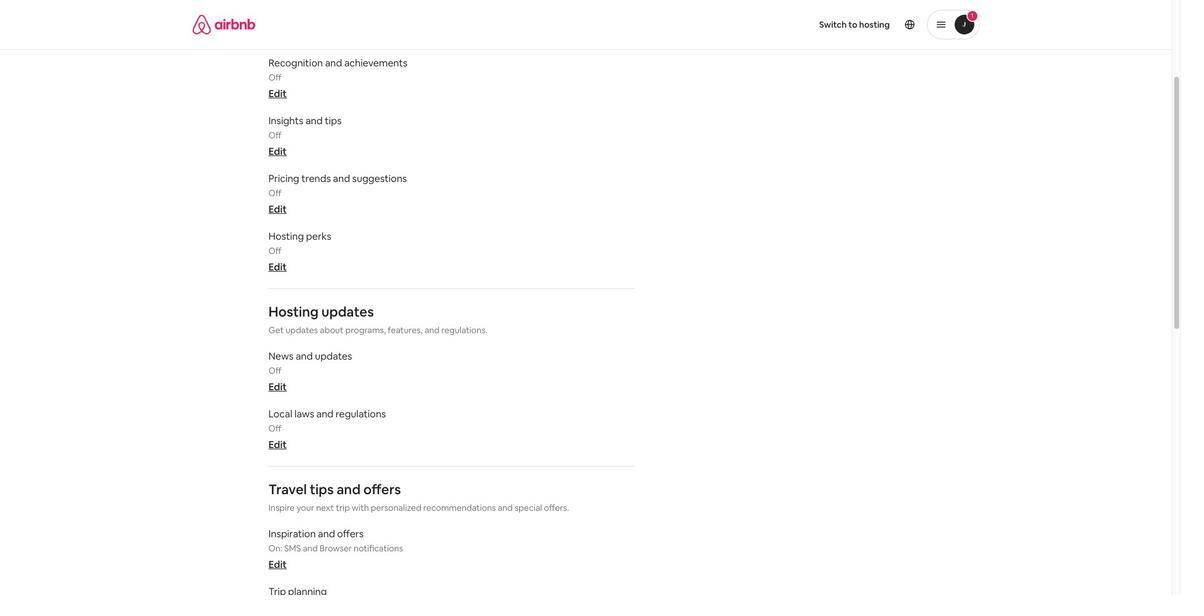 Task type: describe. For each thing, give the bounding box(es) containing it.
edit button for insights
[[269, 145, 287, 158]]

hosting updates get updates about programs, features, and regulations.
[[269, 303, 488, 336]]

tips inside travel tips and offers inspire your next trip with personalized recommendations and special offers.
[[310, 481, 334, 498]]

0 vertical spatial updates
[[322, 303, 374, 321]]

notifications
[[354, 543, 403, 554]]

off inside pricing trends and suggestions off edit
[[269, 188, 282, 199]]

special
[[515, 503, 542, 514]]

switch
[[819, 19, 847, 30]]

edit button for pricing
[[269, 203, 287, 216]]

programs,
[[345, 325, 386, 336]]

edit inside hosting perks off edit
[[269, 261, 287, 274]]

tips inside insights and tips off edit
[[325, 114, 342, 127]]

regulations.
[[441, 325, 488, 336]]

edit button for local
[[269, 439, 287, 452]]

edit inside 'recognition and achievements off edit'
[[269, 87, 287, 100]]

offers.
[[544, 503, 569, 514]]

switch to hosting
[[819, 19, 890, 30]]

news
[[269, 350, 294, 363]]

next
[[316, 503, 334, 514]]

get
[[269, 325, 284, 336]]

and inside news and updates off edit
[[296, 350, 313, 363]]

off inside hosting perks off edit
[[269, 246, 282, 257]]

off inside 'recognition and achievements off edit'
[[269, 72, 282, 83]]

and up browser
[[318, 528, 335, 541]]

edit inside 'inspiration and offers on: sms and browser notifications edit'
[[269, 559, 287, 572]]

off inside insights and tips off edit
[[269, 130, 282, 141]]

suggestions
[[352, 172, 407, 185]]

to
[[849, 19, 858, 30]]

on:
[[269, 543, 282, 554]]

hosting
[[859, 19, 890, 30]]

edit inside news and updates off edit
[[269, 381, 287, 394]]

and inside the hosting updates get updates about programs, features, and regulations.
[[425, 325, 440, 336]]

your
[[297, 503, 314, 514]]

insights
[[269, 114, 303, 127]]

travel tips and offers inspire your next trip with personalized recommendations and special offers.
[[269, 481, 569, 514]]

hosting for perks
[[269, 230, 304, 243]]

hosting for updates
[[269, 303, 319, 321]]

sms
[[284, 543, 301, 554]]

local laws and regulations off edit
[[269, 408, 386, 452]]

off inside local laws and regulations off edit
[[269, 423, 282, 434]]

trends
[[301, 172, 331, 185]]

offers inside travel tips and offers inspire your next trip with personalized recommendations and special offers.
[[364, 481, 401, 498]]

edit button for news
[[269, 381, 287, 394]]

inspire
[[269, 503, 295, 514]]

recognition
[[269, 57, 323, 70]]



Task type: locate. For each thing, give the bounding box(es) containing it.
7 edit from the top
[[269, 559, 287, 572]]

and inside 'recognition and achievements off edit'
[[325, 57, 342, 70]]

5 edit button from the top
[[269, 381, 287, 394]]

with
[[352, 503, 369, 514]]

browser
[[320, 543, 352, 554]]

2 vertical spatial updates
[[315, 350, 352, 363]]

and inside insights and tips off edit
[[306, 114, 323, 127]]

1 vertical spatial updates
[[286, 325, 318, 336]]

about
[[320, 325, 344, 336]]

edit button for recognition
[[269, 87, 287, 100]]

0 vertical spatial hosting
[[269, 230, 304, 243]]

4 edit from the top
[[269, 261, 287, 274]]

pricing
[[269, 172, 299, 185]]

5 off from the top
[[269, 366, 282, 377]]

6 edit from the top
[[269, 439, 287, 452]]

5 edit from the top
[[269, 381, 287, 394]]

6 off from the top
[[269, 423, 282, 434]]

laws
[[295, 408, 314, 421]]

and inside local laws and regulations off edit
[[316, 408, 334, 421]]

local
[[269, 408, 292, 421]]

and right trends
[[333, 172, 350, 185]]

offers and updates tab panel
[[269, 10, 635, 596]]

tips up next at the bottom
[[310, 481, 334, 498]]

profile element
[[601, 0, 980, 49]]

edit button for hosting
[[269, 261, 287, 274]]

1 edit button from the top
[[269, 87, 287, 100]]

updates inside news and updates off edit
[[315, 350, 352, 363]]

and left special
[[498, 503, 513, 514]]

off
[[269, 72, 282, 83], [269, 130, 282, 141], [269, 188, 282, 199], [269, 246, 282, 257], [269, 366, 282, 377], [269, 423, 282, 434]]

and right recognition at the left top of the page
[[325, 57, 342, 70]]

trip
[[336, 503, 350, 514]]

3 off from the top
[[269, 188, 282, 199]]

features,
[[388, 325, 423, 336]]

tips
[[325, 114, 342, 127], [310, 481, 334, 498]]

news and updates off edit
[[269, 350, 352, 394]]

edit button for inspiration
[[269, 559, 287, 572]]

1 off from the top
[[269, 72, 282, 83]]

and
[[325, 57, 342, 70], [306, 114, 323, 127], [333, 172, 350, 185], [425, 325, 440, 336], [296, 350, 313, 363], [316, 408, 334, 421], [337, 481, 361, 498], [498, 503, 513, 514], [318, 528, 335, 541], [303, 543, 318, 554]]

and right sms
[[303, 543, 318, 554]]

updates
[[322, 303, 374, 321], [286, 325, 318, 336], [315, 350, 352, 363]]

off inside news and updates off edit
[[269, 366, 282, 377]]

edit button
[[269, 87, 287, 100], [269, 145, 287, 158], [269, 203, 287, 216], [269, 261, 287, 274], [269, 381, 287, 394], [269, 439, 287, 452], [269, 559, 287, 572]]

pricing trends and suggestions off edit
[[269, 172, 407, 216]]

2 edit from the top
[[269, 145, 287, 158]]

switch to hosting link
[[812, 12, 897, 38]]

insights and tips off edit
[[269, 114, 342, 158]]

hosting perks off edit
[[269, 230, 331, 274]]

updates up about
[[322, 303, 374, 321]]

recognition and achievements off edit
[[269, 57, 408, 100]]

updates right get
[[286, 325, 318, 336]]

3 edit from the top
[[269, 203, 287, 216]]

personalized
[[371, 503, 422, 514]]

updates down about
[[315, 350, 352, 363]]

edit inside pricing trends and suggestions off edit
[[269, 203, 287, 216]]

inspiration and offers on: sms and browser notifications edit
[[269, 528, 403, 572]]

regulations
[[336, 408, 386, 421]]

offers up personalized
[[364, 481, 401, 498]]

and right laws
[[316, 408, 334, 421]]

4 off from the top
[[269, 246, 282, 257]]

edit
[[269, 87, 287, 100], [269, 145, 287, 158], [269, 203, 287, 216], [269, 261, 287, 274], [269, 381, 287, 394], [269, 439, 287, 452], [269, 559, 287, 572]]

1 edit from the top
[[269, 87, 287, 100]]

and right news
[[296, 350, 313, 363]]

2 hosting from the top
[[269, 303, 319, 321]]

inspiration
[[269, 528, 316, 541]]

offers
[[364, 481, 401, 498], [337, 528, 364, 541]]

hosting up get
[[269, 303, 319, 321]]

travel
[[269, 481, 307, 498]]

hosting inside hosting perks off edit
[[269, 230, 304, 243]]

1
[[971, 12, 974, 20]]

1 hosting from the top
[[269, 230, 304, 243]]

and right insights
[[306, 114, 323, 127]]

and up trip
[[337, 481, 361, 498]]

edit inside insights and tips off edit
[[269, 145, 287, 158]]

3 edit button from the top
[[269, 203, 287, 216]]

4 edit button from the top
[[269, 261, 287, 274]]

hosting inside the hosting updates get updates about programs, features, and regulations.
[[269, 303, 319, 321]]

hosting
[[269, 230, 304, 243], [269, 303, 319, 321]]

7 edit button from the top
[[269, 559, 287, 572]]

hosting left perks
[[269, 230, 304, 243]]

achievements
[[344, 57, 408, 70]]

1 vertical spatial offers
[[337, 528, 364, 541]]

recommendations
[[423, 503, 496, 514]]

2 edit button from the top
[[269, 145, 287, 158]]

and right features,
[[425, 325, 440, 336]]

0 vertical spatial offers
[[364, 481, 401, 498]]

1 vertical spatial tips
[[310, 481, 334, 498]]

and inside pricing trends and suggestions off edit
[[333, 172, 350, 185]]

1 button
[[927, 10, 980, 39]]

perks
[[306, 230, 331, 243]]

tips down 'recognition and achievements off edit'
[[325, 114, 342, 127]]

0 vertical spatial tips
[[325, 114, 342, 127]]

2 off from the top
[[269, 130, 282, 141]]

1 vertical spatial hosting
[[269, 303, 319, 321]]

6 edit button from the top
[[269, 439, 287, 452]]

offers inside 'inspiration and offers on: sms and browser notifications edit'
[[337, 528, 364, 541]]

edit inside local laws and regulations off edit
[[269, 439, 287, 452]]

offers up browser
[[337, 528, 364, 541]]



Task type: vqa. For each thing, say whether or not it's contained in the screenshot.
José to the left
no



